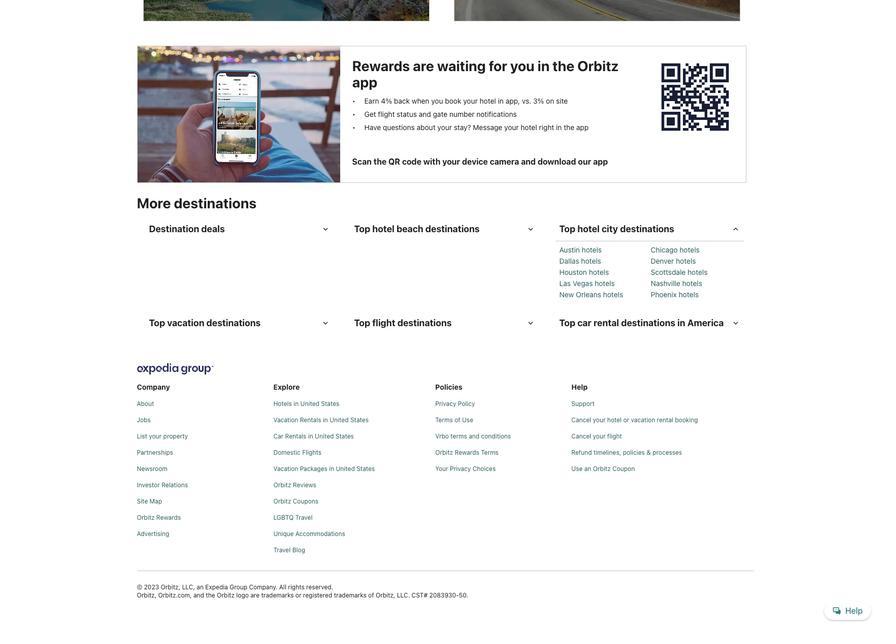 Task type: locate. For each thing, give the bounding box(es) containing it.
expedia
[[205, 584, 228, 591]]

device
[[462, 157, 488, 166]]

2 vacation from the top
[[274, 465, 298, 473]]

flight
[[378, 110, 395, 119], [373, 318, 396, 329], [608, 433, 623, 440]]

vacation down domestic
[[274, 465, 298, 473]]

2 vertical spatial rewards
[[156, 514, 181, 522]]

rentals up 'domestic flights'
[[285, 433, 307, 440]]

hotel up "get flight status and gate number notifications" 'list item'
[[480, 97, 496, 105]]

the right right
[[564, 123, 575, 132]]

you inside rewards are waiting for you in the orbitz app
[[511, 58, 535, 74]]

status
[[397, 110, 417, 119]]

1 vertical spatial of
[[369, 592, 374, 599]]

orbitz inside company list item
[[137, 514, 155, 522]]

rewards are waiting for you in the orbitz app region
[[352, 58, 636, 171]]

united down hotels in united states link
[[330, 416, 349, 424]]

small image inside top hotel city destinations dropdown button
[[732, 225, 741, 234]]

vacation inside vacation packages in united states link
[[274, 465, 298, 473]]

domestic flights link
[[274, 449, 432, 457]]

hotels
[[274, 400, 292, 408]]

domestic flights
[[274, 449, 322, 457]]

1 horizontal spatial of
[[455, 416, 461, 424]]

nashville
[[651, 279, 681, 288]]

0 vertical spatial flight
[[378, 110, 395, 119]]

questions
[[383, 123, 415, 132]]

map
[[150, 498, 162, 505]]

rewards for orbitz rewards
[[156, 514, 181, 522]]

hotels
[[582, 246, 602, 254], [680, 246, 700, 254], [582, 257, 602, 266], [677, 257, 697, 266], [589, 268, 609, 277], [688, 268, 708, 277], [595, 279, 615, 288], [683, 279, 703, 288], [604, 290, 624, 299], [679, 290, 699, 299]]

orbitz, down 2023
[[137, 592, 157, 599]]

1 vacation from the top
[[274, 416, 298, 424]]

united for vacation packages in united states
[[336, 465, 355, 473]]

rewards inside company list item
[[156, 514, 181, 522]]

0 horizontal spatial an
[[197, 584, 204, 591]]

2 horizontal spatial rewards
[[455, 449, 480, 457]]

rewards
[[352, 58, 410, 74], [455, 449, 480, 457], [156, 514, 181, 522]]

0 horizontal spatial are
[[251, 592, 260, 599]]

0 vertical spatial travel
[[296, 514, 313, 522]]

2 vertical spatial app
[[594, 157, 608, 166]]

rentals up car rentals in united states
[[300, 416, 321, 424]]

use down 'policy'
[[463, 416, 474, 424]]

relations
[[162, 482, 188, 489]]

orbitz, left llc. on the bottom left of page
[[376, 592, 396, 599]]

1 vertical spatial use
[[572, 465, 583, 473]]

0 horizontal spatial of
[[369, 592, 374, 599]]

orbitz.com,
[[158, 592, 192, 599]]

dallas hotels link
[[560, 257, 649, 266]]

1 horizontal spatial you
[[511, 58, 535, 74]]

small image inside top hotel beach destinations dropdown button
[[526, 225, 535, 234]]

cancel your hotel or vacation rental booking link
[[572, 416, 755, 425]]

you up the gate
[[432, 97, 443, 105]]

you for for
[[511, 58, 535, 74]]

you
[[511, 58, 535, 74], [432, 97, 443, 105]]

the up site
[[553, 58, 575, 74]]

0 vertical spatial rental
[[594, 318, 620, 329]]

and up about
[[419, 110, 431, 119]]

trademarks right registered
[[334, 592, 367, 599]]

vacation
[[167, 318, 205, 329], [632, 416, 656, 424]]

1 vertical spatial flight
[[373, 318, 396, 329]]

terms up choices at the right bottom of the page
[[481, 449, 499, 457]]

vacation inside vacation rentals in united states link
[[274, 416, 298, 424]]

trademarks down all
[[261, 592, 294, 599]]

0 horizontal spatial rental
[[594, 318, 620, 329]]

vacation inside list
[[632, 416, 656, 424]]

app for have questions about your stay? message your hotel right in the app
[[577, 123, 589, 132]]

united up vacation rentals in united states
[[301, 400, 320, 408]]

are down company.
[[251, 592, 260, 599]]

app up our
[[577, 123, 589, 132]]

1 vertical spatial cancel
[[572, 433, 592, 440]]

orbitz,
[[161, 584, 180, 591], [137, 592, 157, 599], [376, 592, 396, 599]]

list containing hotels in united states
[[274, 396, 432, 555]]

cancel down support
[[572, 416, 592, 424]]

1 vertical spatial you
[[432, 97, 443, 105]]

0 horizontal spatial vacation
[[167, 318, 205, 329]]

rights
[[288, 584, 305, 591]]

states down 'domestic flights' link
[[357, 465, 375, 473]]

vacation down support link
[[632, 416, 656, 424]]

orbitz rewards terms
[[436, 449, 499, 457]]

0 vertical spatial or
[[624, 416, 630, 424]]

for
[[489, 58, 508, 74]]

small image for top hotel city destinations
[[732, 225, 741, 234]]

united down vacation rentals in united states
[[315, 433, 334, 440]]

rewards up your privacy choices
[[455, 449, 480, 457]]

orbitz rewards
[[137, 514, 181, 522]]

in left america
[[678, 318, 686, 329]]

in inside dropdown button
[[678, 318, 686, 329]]

scan
[[352, 157, 372, 166]]

travel down coupons
[[296, 514, 313, 522]]

an down refund
[[585, 465, 592, 473]]

are inside the © 2023 orbitz, llc, an expedia group company. all rights reserved. orbitz, orbitz.com, and the orbitz logo are trademarks or registered trademarks of orbitz, llc. cst# 2083930-50.
[[251, 592, 260, 599]]

you right for
[[511, 58, 535, 74]]

in up car rentals in united states
[[323, 416, 328, 424]]

destinations inside dropdown button
[[622, 318, 676, 329]]

deals
[[201, 224, 225, 235]]

1 horizontal spatial app
[[577, 123, 589, 132]]

small image for destination deals
[[321, 225, 330, 234]]

in right hotels
[[294, 400, 299, 408]]

stay?
[[454, 123, 471, 132]]

flight inside dropdown button
[[373, 318, 396, 329]]

vacation
[[274, 416, 298, 424], [274, 465, 298, 473]]

rewards up 4%
[[352, 58, 410, 74]]

0 vertical spatial rewards
[[352, 58, 410, 74]]

terms up vrbo
[[436, 416, 453, 424]]

more destinations
[[137, 195, 257, 212]]

rental
[[594, 318, 620, 329], [657, 416, 674, 424]]

rewards for orbitz rewards terms
[[455, 449, 480, 457]]

an inside list
[[585, 465, 592, 473]]

list for explore
[[274, 396, 432, 555]]

privacy down "policies"
[[436, 400, 457, 408]]

states down vacation rentals in united states link
[[336, 433, 354, 440]]

top for top hotel city destinations
[[560, 224, 576, 235]]

top vacation destinations button
[[143, 312, 336, 335]]

or down rights
[[296, 592, 302, 599]]

use an orbitz coupon link
[[572, 465, 755, 473]]

get flight status and gate number notifications
[[365, 110, 517, 119]]

2083930-
[[430, 592, 459, 599]]

3%
[[534, 97, 545, 105]]

1 horizontal spatial travel
[[296, 514, 313, 522]]

cancel
[[572, 416, 592, 424], [572, 433, 592, 440]]

of
[[455, 416, 461, 424], [369, 592, 374, 599]]

0 horizontal spatial app
[[352, 74, 378, 91]]

0 vertical spatial vacation
[[167, 318, 205, 329]]

flights
[[302, 449, 322, 457]]

cancel inside cancel your flight link
[[572, 433, 592, 440]]

states down hotels in united states link
[[351, 416, 369, 424]]

earn 4% back when you book your hotel in app, vs. 3% on site list item
[[352, 97, 628, 106]]

hotel left right
[[521, 123, 538, 132]]

in up "flights"
[[308, 433, 313, 440]]

orbitz, up orbitz.com,
[[161, 584, 180, 591]]

help
[[572, 383, 588, 392]]

1 horizontal spatial or
[[624, 416, 630, 424]]

top inside dropdown button
[[560, 318, 576, 329]]

car
[[274, 433, 284, 440]]

0 horizontal spatial use
[[463, 416, 474, 424]]

unique
[[274, 530, 294, 538]]

1 vertical spatial vacation
[[274, 465, 298, 473]]

0 vertical spatial terms
[[436, 416, 453, 424]]

0 vertical spatial use
[[463, 416, 474, 424]]

terms of use link
[[436, 416, 568, 425]]

app right our
[[594, 157, 608, 166]]

use down refund
[[572, 465, 583, 473]]

the down expedia
[[206, 592, 215, 599]]

1 vertical spatial rentals
[[285, 433, 307, 440]]

travel down unique
[[274, 547, 291, 554]]

vacation for vacation packages in united states
[[274, 465, 298, 473]]

of up terms
[[455, 416, 461, 424]]

0 horizontal spatial trademarks
[[261, 592, 294, 599]]

the
[[553, 58, 575, 74], [564, 123, 575, 132], [374, 157, 387, 166], [206, 592, 215, 599]]

list your property link
[[137, 433, 270, 441]]

0 horizontal spatial rewards
[[156, 514, 181, 522]]

rewards are waiting for you in the orbitz app
[[352, 58, 619, 91]]

2 horizontal spatial app
[[594, 157, 608, 166]]

list containing support
[[572, 396, 755, 473]]

cancel inside 'cancel your hotel or vacation rental booking' link
[[572, 416, 592, 424]]

states for vacation rentals in united states
[[351, 416, 369, 424]]

1 horizontal spatial vacation
[[632, 416, 656, 424]]

states for car rentals in united states
[[336, 433, 354, 440]]

1 vertical spatial rewards
[[455, 449, 480, 457]]

app up earn
[[352, 74, 378, 91]]

top flight destinations
[[355, 318, 452, 329]]

and inside the © 2023 orbitz, llc, an expedia group company. all rights reserved. orbitz, orbitz.com, and the orbitz logo are trademarks or registered trademarks of orbitz, llc. cst# 2083930-50.
[[194, 592, 204, 599]]

trademarks
[[261, 592, 294, 599], [334, 592, 367, 599]]

0 vertical spatial privacy
[[436, 400, 457, 408]]

0 horizontal spatial or
[[296, 592, 302, 599]]

or
[[624, 416, 630, 424], [296, 592, 302, 599]]

list containing about
[[137, 396, 270, 538]]

and down llc,
[[194, 592, 204, 599]]

your right the list
[[149, 433, 162, 440]]

an right llc,
[[197, 584, 204, 591]]

1 horizontal spatial rewards
[[352, 58, 410, 74]]

united for car rentals in united states
[[315, 433, 334, 440]]

2 horizontal spatial orbitz,
[[376, 592, 396, 599]]

small image inside destination deals dropdown button
[[321, 225, 330, 234]]

of left llc. on the bottom left of page
[[369, 592, 374, 599]]

2 cancel from the top
[[572, 433, 592, 440]]

rentals
[[300, 416, 321, 424], [285, 433, 307, 440]]

app inside list item
[[577, 123, 589, 132]]

0 vertical spatial app
[[352, 74, 378, 91]]

0 horizontal spatial you
[[432, 97, 443, 105]]

orbitz coupons
[[274, 498, 319, 505]]

in up 3%
[[538, 58, 550, 74]]

of inside list
[[455, 416, 461, 424]]

list
[[352, 91, 636, 132], [137, 360, 755, 559], [137, 396, 270, 538], [274, 396, 432, 555], [436, 396, 568, 473], [572, 396, 755, 473]]

cancel your hotel or vacation rental booking
[[572, 416, 699, 424]]

flight inside 'list item'
[[378, 110, 395, 119]]

are up when
[[413, 58, 434, 74]]

united
[[301, 400, 320, 408], [330, 416, 349, 424], [315, 433, 334, 440], [336, 465, 355, 473]]

investor
[[137, 482, 160, 489]]

0 vertical spatial are
[[413, 58, 434, 74]]

list
[[137, 433, 147, 440]]

0 vertical spatial cancel
[[572, 416, 592, 424]]

list for help
[[572, 396, 755, 473]]

unique accommodations
[[274, 530, 345, 538]]

hotels up the denver hotels link
[[680, 246, 700, 254]]

orbitz inside help list item
[[593, 465, 611, 473]]

message
[[473, 123, 503, 132]]

1 horizontal spatial rental
[[657, 416, 674, 424]]

hotel
[[480, 97, 496, 105], [521, 123, 538, 132], [373, 224, 395, 235], [578, 224, 600, 235], [608, 416, 622, 424]]

0 vertical spatial rentals
[[300, 416, 321, 424]]

list containing earn 4% back when you book your hotel in app, vs. 3% on site
[[352, 91, 636, 132]]

1 vertical spatial travel
[[274, 547, 291, 554]]

vegas
[[573, 279, 593, 288]]

1 vertical spatial app
[[577, 123, 589, 132]]

your privacy choices
[[436, 465, 496, 473]]

hotel left beach
[[373, 224, 395, 235]]

cancel up refund
[[572, 433, 592, 440]]

privacy down orbitz rewards terms
[[450, 465, 471, 473]]

vacation rentals in united states link
[[274, 416, 432, 425]]

app inside rewards are waiting for you in the orbitz app
[[352, 74, 378, 91]]

1 horizontal spatial are
[[413, 58, 434, 74]]

small image inside top flight destinations dropdown button
[[526, 319, 535, 328]]

hotels down houston hotels link
[[595, 279, 615, 288]]

gate
[[433, 110, 448, 119]]

chicago hotels dallas hotels
[[560, 246, 700, 266]]

1 vertical spatial rental
[[657, 416, 674, 424]]

the left qr
[[374, 157, 387, 166]]

houston hotels link
[[560, 268, 649, 277]]

list containing privacy policy
[[436, 396, 568, 473]]

list for company
[[137, 396, 270, 538]]

hotel up cancel your flight
[[608, 416, 622, 424]]

and right terms
[[469, 433, 480, 440]]

2 vertical spatial flight
[[608, 433, 623, 440]]

0 vertical spatial you
[[511, 58, 535, 74]]

you inside list item
[[432, 97, 443, 105]]

small image
[[321, 225, 330, 234], [732, 225, 741, 234], [321, 319, 330, 328]]

0 vertical spatial vacation
[[274, 416, 298, 424]]

all
[[279, 584, 287, 591]]

flight for top
[[373, 318, 396, 329]]

you for when
[[432, 97, 443, 105]]

1 vertical spatial vacation
[[632, 416, 656, 424]]

rental down support link
[[657, 416, 674, 424]]

vacation down hotels
[[274, 416, 298, 424]]

hotel left city
[[578, 224, 600, 235]]

in inside rewards are waiting for you in the orbitz app
[[538, 58, 550, 74]]

1 horizontal spatial orbitz,
[[161, 584, 180, 591]]

coupons
[[293, 498, 319, 505]]

1 vertical spatial an
[[197, 584, 204, 591]]

when
[[412, 97, 430, 105]]

your privacy choices link
[[436, 465, 568, 473]]

hotels down chicago hotels link
[[677, 257, 697, 266]]

1 vertical spatial are
[[251, 592, 260, 599]]

1 cancel from the top
[[572, 416, 592, 424]]

vacation up "expedia group logo"
[[167, 318, 205, 329]]

rental inside dropdown button
[[594, 318, 620, 329]]

refund timelines, policies & processes
[[572, 449, 683, 457]]

small image inside the top car rental destinations in america dropdown button
[[732, 319, 741, 328]]

1 horizontal spatial an
[[585, 465, 592, 473]]

united down 'domestic flights' link
[[336, 465, 355, 473]]

your inside company list item
[[149, 433, 162, 440]]

hotels down nashville hotels link
[[679, 290, 699, 299]]

in right right
[[557, 123, 562, 132]]

and inside vrbo terms and conditions link
[[469, 433, 480, 440]]

list for policies
[[436, 396, 568, 473]]

refund timelines, policies & processes link
[[572, 449, 755, 457]]

rewards inside policies list item
[[455, 449, 480, 457]]

our
[[579, 157, 592, 166]]

1 horizontal spatial use
[[572, 465, 583, 473]]

orbitz inside rewards are waiting for you in the orbitz app
[[578, 58, 619, 74]]

denver hotels houston hotels
[[560, 257, 697, 277]]

have
[[365, 123, 381, 132]]

1 horizontal spatial trademarks
[[334, 592, 367, 599]]

1 horizontal spatial terms
[[481, 449, 499, 457]]

rental right car
[[594, 318, 620, 329]]

or up refund timelines, policies & processes
[[624, 416, 630, 424]]

and right camera on the right of the page
[[522, 157, 536, 166]]

in
[[538, 58, 550, 74], [498, 97, 504, 105], [557, 123, 562, 132], [678, 318, 686, 329], [294, 400, 299, 408], [323, 416, 328, 424], [308, 433, 313, 440], [329, 465, 334, 473]]

newsroom
[[137, 465, 168, 473]]

las
[[560, 279, 571, 288]]

policies list item
[[436, 379, 568, 473]]

on
[[546, 97, 555, 105]]

vs.
[[522, 97, 532, 105]]

small image
[[526, 225, 535, 234], [526, 319, 535, 328], [732, 319, 741, 328]]

1 vertical spatial or
[[296, 592, 302, 599]]

0 vertical spatial of
[[455, 416, 461, 424]]

the inside list item
[[564, 123, 575, 132]]

rewards down map
[[156, 514, 181, 522]]

llc,
[[182, 584, 195, 591]]

hotels down the denver hotels link
[[688, 268, 708, 277]]

nashville hotels new orleans hotels
[[560, 279, 703, 299]]

0 vertical spatial an
[[585, 465, 592, 473]]

small image inside 'top vacation destinations' dropdown button
[[321, 319, 330, 328]]



Task type: vqa. For each thing, say whether or not it's contained in the screenshot.
California,
no



Task type: describe. For each thing, give the bounding box(es) containing it.
0 horizontal spatial travel
[[274, 547, 291, 554]]

cancel for cancel your hotel or vacation rental booking
[[572, 416, 592, 424]]

get flight status and gate number notifications list item
[[352, 110, 628, 119]]

hotels in united states link
[[274, 400, 432, 408]]

top for top hotel beach destinations
[[355, 224, 371, 235]]

app for scan the qr code with your device camera and download our app
[[594, 157, 608, 166]]

list for rewards are waiting for you in the orbitz app
[[352, 91, 636, 132]]

list containing company
[[137, 360, 755, 559]]

scan the qr code with your device camera and download our app
[[352, 157, 608, 166]]

reviews
[[293, 482, 317, 489]]

small image for top car rental destinations in america
[[732, 319, 741, 328]]

have questions about your stay? message your hotel right in the app
[[365, 123, 589, 132]]

privacy policy
[[436, 400, 475, 408]]

earn
[[365, 97, 379, 105]]

orbitz inside policies list item
[[436, 449, 453, 457]]

vacation rentals in united states
[[274, 416, 369, 424]]

cancel your flight
[[572, 433, 623, 440]]

small image for top flight destinations
[[526, 319, 535, 328]]

nashville hotels link
[[651, 279, 741, 288]]

and inside "get flight status and gate number notifications" 'list item'
[[419, 110, 431, 119]]

scottsdale hotels link
[[651, 268, 741, 277]]

advertising
[[137, 530, 169, 538]]

qr code image
[[656, 58, 735, 136]]

50.
[[459, 592, 469, 599]]

or inside list
[[624, 416, 630, 424]]

expedia group logo image
[[137, 364, 213, 375]]

jobs
[[137, 416, 151, 424]]

top car rental destinations in america
[[560, 318, 724, 329]]

use inside policies list item
[[463, 416, 474, 424]]

united for vacation rentals in united states
[[330, 416, 349, 424]]

earn 4% back when you book your hotel in app, vs. 3% on site
[[365, 97, 568, 105]]

the inside rewards are waiting for you in the orbitz app
[[553, 58, 575, 74]]

rental inside list
[[657, 416, 674, 424]]

reserved.
[[307, 584, 334, 591]]

camera
[[490, 157, 520, 166]]

cancel your flight link
[[572, 433, 755, 441]]

your up cancel your flight
[[593, 416, 606, 424]]

your up timelines,
[[593, 433, 606, 440]]

car rentals in united states link
[[274, 433, 432, 441]]

dallas
[[560, 257, 580, 266]]

chicago hotels link
[[651, 246, 741, 255]]

site map link
[[137, 498, 270, 506]]

back
[[394, 97, 410, 105]]

top for top vacation destinations
[[149, 318, 165, 329]]

1 trademarks from the left
[[261, 592, 294, 599]]

©
[[137, 584, 142, 591]]

your down notifications
[[505, 123, 519, 132]]

top hotel city destinations
[[560, 224, 675, 235]]

list your property
[[137, 433, 188, 440]]

get
[[365, 110, 376, 119]]

destination deals button
[[143, 218, 336, 241]]

qr
[[389, 157, 401, 166]]

company
[[137, 383, 170, 392]]

download
[[538, 157, 577, 166]]

2 trademarks from the left
[[334, 592, 367, 599]]

car
[[578, 318, 592, 329]]

newsroom link
[[137, 465, 270, 473]]

lgbtq travel
[[274, 514, 313, 522]]

car rentals in united states
[[274, 433, 354, 440]]

scottsdale hotels las vegas hotels
[[560, 268, 708, 288]]

lgbtq travel link
[[274, 514, 432, 522]]

waiting
[[437, 58, 486, 74]]

rentals for car
[[285, 433, 307, 440]]

flight for get
[[378, 110, 395, 119]]

austin hotels
[[560, 246, 602, 254]]

or inside the © 2023 orbitz, llc, an expedia group company. all rights reserved. orbitz, orbitz.com, and the orbitz logo are trademarks or registered trademarks of orbitz, llc. cst# 2083930-50.
[[296, 592, 302, 599]]

explore list item
[[274, 379, 432, 555]]

company list item
[[137, 379, 270, 538]]

in left app,
[[498, 97, 504, 105]]

flight inside help list item
[[608, 433, 623, 440]]

top car rental destinations in america button
[[554, 312, 747, 335]]

cancel for cancel your flight
[[572, 433, 592, 440]]

processes
[[653, 449, 683, 457]]

destination deals
[[149, 224, 225, 235]]

austin hotels link
[[560, 246, 649, 255]]

use inside help list item
[[572, 465, 583, 473]]

1 vertical spatial terms
[[481, 449, 499, 457]]

are inside rewards are waiting for you in the orbitz app
[[413, 58, 434, 74]]

hotel inside help list item
[[608, 416, 622, 424]]

advertising link
[[137, 530, 270, 538]]

hotels in united states
[[274, 400, 340, 408]]

your up number
[[464, 97, 478, 105]]

have questions about your stay? message your hotel right in the app list item
[[352, 123, 628, 132]]

terms of use
[[436, 416, 474, 424]]

coupon
[[613, 465, 635, 473]]

site
[[557, 97, 568, 105]]

your right with
[[443, 157, 460, 166]]

hotels down 'dallas hotels' link at right top
[[589, 268, 609, 277]]

travel blog
[[274, 547, 305, 554]]

about link
[[137, 400, 270, 408]]

blog
[[293, 547, 305, 554]]

investor relations
[[137, 482, 188, 489]]

top for top flight destinations
[[355, 318, 371, 329]]

city
[[602, 224, 619, 235]]

rewards inside rewards are waiting for you in the orbitz app
[[352, 58, 410, 74]]

phoenix hotels link
[[651, 290, 741, 300]]

hotels down austin hotels
[[582, 257, 602, 266]]

travel inside "link"
[[296, 514, 313, 522]]

denver
[[651, 257, 675, 266]]

0 horizontal spatial orbitz,
[[137, 592, 157, 599]]

jobs link
[[137, 416, 270, 425]]

book
[[445, 97, 462, 105]]

phoenix
[[651, 290, 677, 299]]

app,
[[506, 97, 520, 105]]

your down get flight status and gate number notifications
[[438, 123, 452, 132]]

&
[[647, 449, 651, 457]]

1 vertical spatial privacy
[[450, 465, 471, 473]]

partnerships
[[137, 449, 173, 457]]

hotels up 'dallas hotels' link at right top
[[582, 246, 602, 254]]

top hotel beach destinations button
[[348, 218, 542, 241]]

an inside the © 2023 orbitz, llc, an expedia group company. all rights reserved. orbitz, orbitz.com, and the orbitz logo are trademarks or registered trademarks of orbitz, llc. cst# 2083930-50.
[[197, 584, 204, 591]]

small image for top hotel beach destinations
[[526, 225, 535, 234]]

more destinations region
[[131, 189, 753, 341]]

help list item
[[572, 379, 755, 473]]

destination
[[149, 224, 199, 235]]

hotels down 'scottsdale hotels' link
[[683, 279, 703, 288]]

the inside the © 2023 orbitz, llc, an expedia group company. all rights reserved. orbitz, orbitz.com, and the orbitz logo are trademarks or registered trademarks of orbitz, llc. cst# 2083930-50.
[[206, 592, 215, 599]]

refund
[[572, 449, 592, 457]]

in right packages
[[329, 465, 334, 473]]

vacation inside dropdown button
[[167, 318, 205, 329]]

states up vacation rentals in united states
[[321, 400, 340, 408]]

travel blog link
[[274, 547, 432, 555]]

site
[[137, 498, 148, 505]]

beach
[[397, 224, 424, 235]]

top for top car rental destinations in america
[[560, 318, 576, 329]]

vacation for vacation rentals in united states
[[274, 416, 298, 424]]

new
[[560, 290, 574, 299]]

cst#
[[412, 592, 428, 599]]

orbitz inside the © 2023 orbitz, llc, an expedia group company. all rights reserved. orbitz, orbitz.com, and the orbitz logo are trademarks or registered trademarks of orbitz, llc. cst# 2083930-50.
[[217, 592, 235, 599]]

orbitz coupons link
[[274, 498, 432, 506]]

of inside the © 2023 orbitz, llc, an expedia group company. all rights reserved. orbitz, orbitz.com, and the orbitz logo are trademarks or registered trademarks of orbitz, llc. cst# 2083930-50.
[[369, 592, 374, 599]]

right
[[539, 123, 555, 132]]

states for vacation packages in united states
[[357, 465, 375, 473]]

vacation packages in united states link
[[274, 465, 432, 473]]

0 horizontal spatial terms
[[436, 416, 453, 424]]

booking
[[676, 416, 699, 424]]

rentals for vacation
[[300, 416, 321, 424]]

small image for top vacation destinations
[[321, 319, 330, 328]]

hotels down las vegas hotels link
[[604, 290, 624, 299]]

use an orbitz coupon
[[572, 465, 635, 473]]



